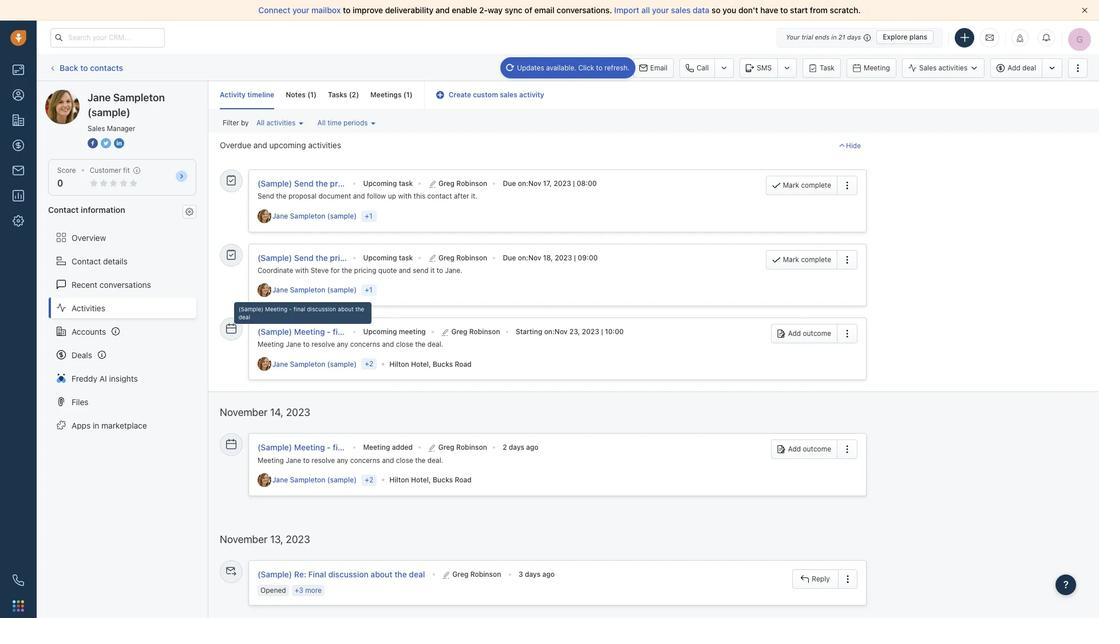Task type: locate. For each thing, give the bounding box(es) containing it.
outcome for 'add outcome' button associated with second meetings image from the top of the page
[[803, 445, 831, 454]]

(sample) meeting - final discussion about the deal tooltip
[[234, 299, 371, 324]]

send email image
[[986, 33, 994, 42]]

0 vertical spatial outcome
[[803, 329, 831, 338]]

: left 23,
[[552, 327, 555, 336]]

sales activities
[[919, 63, 968, 72]]

2023 right 17,
[[554, 179, 571, 188]]

1 vertical spatial proposal
[[288, 192, 317, 201]]

create custom sales activity
[[449, 90, 544, 99]]

0 vertical spatial task
[[399, 179, 413, 188]]

1 ( from the left
[[307, 90, 310, 99]]

2 task from the top
[[399, 253, 413, 262]]

(sample) for (sample) meeting - final discussion about the deal upcoming meeting
[[238, 306, 263, 313]]

2 +2 from the top
[[365, 476, 373, 484]]

meeting left -
[[265, 306, 287, 313]]

nov left 23,
[[555, 327, 568, 336]]

document up follow at the left top of page
[[365, 179, 403, 188]]

task button
[[803, 58, 841, 78]]

1 meetings image from the top
[[226, 323, 236, 334]]

2 horizontal spatial activities
[[939, 63, 968, 72]]

2 close from the top
[[396, 456, 413, 465]]

meeting down explore
[[864, 63, 890, 72]]

tasks image
[[226, 175, 236, 186], [226, 249, 236, 260]]

1 right meetings
[[406, 90, 410, 99]]

meeting down november 14, 2023
[[258, 456, 284, 465]]

to
[[343, 5, 351, 15], [780, 5, 788, 15], [80, 63, 88, 73], [596, 63, 603, 72], [437, 266, 443, 275], [303, 340, 310, 349], [303, 456, 310, 465]]

0 vertical spatial deal.
[[428, 340, 443, 349]]

1 november from the top
[[220, 407, 268, 419]]

1 upcoming from the top
[[363, 179, 397, 188]]

1 horizontal spatial ago
[[542, 570, 555, 579]]

1 vertical spatial hilton hotel, bucks road
[[389, 476, 472, 484]]

on left 17,
[[518, 179, 526, 188]]

(sample) left -
[[238, 306, 263, 313]]

add inside button
[[1008, 63, 1021, 72]]

(sample) meeting - final discussion about the deal upcoming meeting
[[238, 306, 426, 336]]

filter by
[[223, 119, 249, 127]]

contact
[[48, 205, 79, 215], [72, 256, 101, 266]]

| for document
[[573, 179, 575, 188]]

1 vertical spatial hotel,
[[411, 476, 431, 484]]

conversations
[[100, 280, 151, 289]]

1 vertical spatial november
[[220, 533, 268, 545]]

2 any from the top
[[337, 456, 348, 465]]

1 vertical spatial contact
[[72, 256, 101, 266]]

0 vertical spatial mark
[[783, 181, 799, 190]]

1 horizontal spatial 1
[[406, 90, 410, 99]]

2 concerns from the top
[[350, 456, 380, 465]]

(sample) down overdue and upcoming activities
[[258, 179, 292, 188]]

hide
[[846, 141, 861, 150]]

1 vertical spatial on
[[518, 253, 526, 262]]

0 vertical spatial upcoming
[[363, 179, 397, 188]]

1 hotel, from the top
[[411, 360, 431, 369]]

resolve
[[312, 340, 335, 349], [312, 456, 335, 465]]

hotel, down added
[[411, 476, 431, 484]]

add for first meetings image from the top
[[788, 329, 801, 338]]

send down upcoming
[[294, 179, 313, 188]]

november for november 13, 2023
[[220, 533, 268, 545]]

1 road from the top
[[455, 360, 472, 369]]

)
[[314, 90, 317, 99], [356, 90, 359, 99], [410, 90, 412, 99]]

|
[[573, 179, 575, 188], [574, 253, 576, 262], [601, 327, 603, 336]]

( for notes
[[307, 90, 310, 99]]

1 mark complete button from the top
[[766, 176, 837, 195]]

send up steve
[[294, 253, 313, 262]]

1 vertical spatial +2
[[365, 476, 373, 484]]

1 tasks image from the top
[[226, 175, 236, 186]]

2 vertical spatial upcoming
[[363, 327, 397, 336]]

your trial ends in 21 days
[[786, 33, 861, 41]]

hilton down added
[[389, 476, 409, 484]]

jane.
[[445, 266, 463, 275]]

0 horizontal spatial proposal
[[288, 192, 317, 201]]

available.
[[546, 63, 576, 72]]

1 vertical spatial upcoming task
[[363, 253, 413, 262]]

sales up facebook circled icon
[[88, 124, 105, 133]]

0 vertical spatial |
[[573, 179, 575, 188]]

import
[[614, 5, 639, 15]]

) right notes
[[314, 90, 317, 99]]

upcoming task up up
[[363, 179, 413, 188]]

your right all
[[652, 5, 669, 15]]

(sample) for fourth jane sampleton (sample) link from the top
[[327, 476, 357, 484]]

hotel, for second meetings image from the top of the page
[[411, 476, 431, 484]]

resolve for second meetings image from the top of the page
[[312, 456, 335, 465]]

deal inside (sample) meeting - final discussion about the deal upcoming meeting
[[238, 314, 250, 321]]

2 add outcome button from the top
[[771, 440, 837, 459]]

2 mark complete button from the top
[[766, 250, 837, 269]]

quote left send
[[378, 266, 397, 275]]

final
[[294, 306, 305, 313]]

1 your from the left
[[292, 5, 309, 15]]

all for all time periods
[[317, 119, 326, 127]]

back to contacts
[[60, 63, 123, 73]]

due left 17,
[[503, 179, 516, 188]]

activities for all activities
[[266, 119, 296, 127]]

nov for (sample) send the proposal document
[[528, 179, 541, 188]]

(sample) for (sample) send the proposal document
[[258, 179, 292, 188]]

hilton hotel, bucks road down added
[[389, 476, 472, 484]]

add outcome button for first meetings image from the top
[[771, 324, 837, 343]]

meeting
[[864, 63, 890, 72], [265, 306, 287, 313], [258, 340, 284, 349], [363, 443, 390, 452], [258, 456, 284, 465]]

greg for contact
[[438, 179, 455, 188]]

add
[[1008, 63, 1021, 72], [788, 329, 801, 338], [788, 445, 801, 454]]

(sample) for 2nd jane sampleton (sample) link from the bottom of the page
[[327, 360, 357, 369]]

linkedin circled image
[[114, 137, 124, 149]]

proposal up send the proposal document and follow up with this contact after it.
[[330, 179, 363, 188]]

1 vertical spatial complete
[[801, 255, 831, 264]]

back to contacts link
[[48, 59, 124, 77]]

1 any from the top
[[337, 340, 348, 349]]

hilton
[[389, 360, 409, 369], [389, 476, 409, 484]]

0 vertical spatial about
[[338, 306, 354, 313]]

1 horizontal spatial activities
[[308, 140, 341, 150]]

meetings image
[[226, 323, 236, 334], [226, 439, 236, 450]]

1 vertical spatial add
[[788, 329, 801, 338]]

2 vertical spatial days
[[525, 570, 540, 579]]

your
[[292, 5, 309, 15], [652, 5, 669, 15]]

2 vertical spatial add
[[788, 445, 801, 454]]

upcoming up the coordinate with steve for the pricing quote and send it to jane. at the left top
[[363, 253, 397, 262]]

0 vertical spatial in
[[831, 33, 837, 41]]

meeting down (sample) meeting - final discussion about the deal tooltip
[[258, 340, 284, 349]]

| left 10:00
[[601, 327, 603, 336]]

emails image
[[226, 566, 236, 576]]

2 jane sampleton (sample) link from the top
[[272, 285, 359, 295]]

+1 down the coordinate with steve for the pricing quote and send it to jane. at the left top
[[365, 286, 372, 294]]

phone element
[[7, 569, 30, 592]]

1 close from the top
[[396, 340, 413, 349]]

1 due from the top
[[503, 179, 516, 188]]

0 vertical spatial +1
[[365, 212, 372, 220]]

0 horizontal spatial deal
[[238, 314, 250, 321]]

18,
[[543, 253, 553, 262]]

1 horizontal spatial days
[[525, 570, 540, 579]]

document down (sample) send the proposal document link
[[319, 192, 351, 201]]

what's new image
[[1016, 34, 1024, 42]]

0 vertical spatial complete
[[801, 181, 831, 190]]

upcoming for document
[[363, 179, 397, 188]]

send inside (sample) send the pricing quote 'link'
[[294, 253, 313, 262]]

1 vertical spatial sales
[[500, 90, 517, 99]]

any for 2nd jane sampleton (sample) link from the bottom of the page
[[337, 340, 348, 349]]

2 upcoming task from the top
[[363, 253, 413, 262]]

1 horizontal spatial (
[[349, 90, 352, 99]]

customer fit
[[90, 166, 130, 175]]

discussion right final
[[328, 570, 369, 579]]

0 vertical spatial hilton
[[389, 360, 409, 369]]

mark complete button for (sample) send the proposal document
[[766, 176, 837, 195]]

0 horizontal spatial activities
[[266, 119, 296, 127]]

) for notes ( 1 )
[[314, 90, 317, 99]]

november for november 14, 2023
[[220, 407, 268, 419]]

) right tasks at top
[[356, 90, 359, 99]]

task up send the proposal document and follow up with this contact after it.
[[399, 179, 413, 188]]

contact details
[[72, 256, 128, 266]]

hotel, for first meetings image from the top
[[411, 360, 431, 369]]

(sample) for fourth jane sampleton (sample) link from the bottom
[[327, 212, 357, 220]]

1 mark from the top
[[783, 181, 799, 190]]

: left 17,
[[526, 179, 528, 188]]

robinson up jane.
[[456, 253, 487, 262]]

2 upcoming from the top
[[363, 253, 397, 262]]

greg robinson for coordinate with steve for the pricing quote and send it to jane.
[[438, 253, 487, 262]]

add outcome for 'add outcome' button corresponding to first meetings image from the top
[[788, 329, 831, 338]]

(sample) up opened
[[258, 570, 292, 579]]

upcoming task up the coordinate with steve for the pricing quote and send it to jane. at the left top
[[363, 253, 413, 262]]

add outcome button
[[771, 324, 837, 343], [771, 440, 837, 459]]

0 vertical spatial proposal
[[330, 179, 363, 188]]

1 vertical spatial concerns
[[350, 456, 380, 465]]

hilton hotel, bucks road down meeting
[[389, 360, 472, 369]]

close for first meetings image from the top
[[396, 340, 413, 349]]

due left 18,
[[503, 253, 516, 262]]

) right meetings
[[410, 90, 412, 99]]

1 +1 from the top
[[365, 212, 372, 220]]

deal
[[1022, 63, 1036, 72], [238, 314, 250, 321], [409, 570, 425, 579]]

contact information
[[48, 205, 125, 215]]

2 +1 from the top
[[365, 286, 372, 294]]

(sample) for 3rd jane sampleton (sample) link from the bottom of the page
[[327, 286, 357, 294]]

discussion inside (sample) meeting - final discussion about the deal upcoming meeting
[[307, 306, 336, 313]]

2 1 from the left
[[406, 90, 410, 99]]

2 tasks image from the top
[[226, 249, 236, 260]]

0 vertical spatial send
[[294, 179, 313, 188]]

| left 09:00
[[574, 253, 576, 262]]

1 horizontal spatial sales
[[919, 63, 937, 72]]

filter
[[223, 119, 239, 127]]

plans
[[910, 33, 927, 41]]

call button
[[680, 58, 715, 78]]

pricing right for
[[354, 266, 376, 275]]

1 1 from the left
[[310, 90, 314, 99]]

0 vertical spatial hilton hotel, bucks road
[[389, 360, 472, 369]]

all inside button
[[317, 119, 326, 127]]

1 for notes ( 1 )
[[310, 90, 314, 99]]

:
[[526, 179, 528, 188], [526, 253, 528, 262], [552, 327, 555, 336]]

mark complete for (sample) send the proposal document
[[783, 181, 831, 190]]

apps
[[72, 420, 91, 430]]

1 concerns from the top
[[350, 340, 380, 349]]

+2
[[365, 360, 373, 368], [365, 476, 373, 484]]

1 task from the top
[[399, 179, 413, 188]]

proposal down (sample) send the proposal document link
[[288, 192, 317, 201]]

to inside 'link'
[[596, 63, 603, 72]]

greg robinson
[[438, 179, 487, 188], [438, 253, 487, 262], [451, 327, 500, 336], [438, 443, 487, 452], [452, 570, 501, 579]]

hilton down meeting
[[389, 360, 409, 369]]

upcoming task
[[363, 179, 413, 188], [363, 253, 413, 262]]

| for quote
[[574, 253, 576, 262]]

Search your CRM... text field
[[50, 28, 165, 47]]

concerns for second meetings image from the top of the page
[[350, 456, 380, 465]]

2 hotel, from the top
[[411, 476, 431, 484]]

1 +2 from the top
[[365, 360, 373, 368]]

1 add outcome button from the top
[[771, 324, 837, 343]]

close down added
[[396, 456, 413, 465]]

greg robinson for send the proposal document and follow up with this contact after it.
[[438, 179, 487, 188]]

0 vertical spatial upcoming task
[[363, 179, 413, 188]]

on left 18,
[[518, 253, 526, 262]]

2 hilton hotel, bucks road from the top
[[389, 476, 472, 484]]

0 horizontal spatial with
[[295, 266, 309, 275]]

+3 more
[[295, 586, 322, 595]]

0
[[57, 178, 63, 188]]

send down overdue and upcoming activities
[[258, 192, 274, 201]]

2 mark from the top
[[783, 255, 799, 264]]

1 add outcome from the top
[[788, 329, 831, 338]]

1 vertical spatial tasks image
[[226, 249, 236, 260]]

upcoming left meeting
[[363, 327, 397, 336]]

greg for it
[[438, 253, 455, 262]]

10:00
[[605, 327, 624, 336]]

by
[[241, 119, 249, 127]]

1 vertical spatial road
[[455, 476, 472, 484]]

(
[[307, 90, 310, 99], [349, 90, 352, 99], [403, 90, 406, 99]]

task up send
[[399, 253, 413, 262]]

0 vertical spatial hotel,
[[411, 360, 431, 369]]

in left 21
[[831, 33, 837, 41]]

upcoming
[[269, 140, 306, 150]]

1 vertical spatial mark complete
[[783, 255, 831, 264]]

all left time at left top
[[317, 119, 326, 127]]

2 complete from the top
[[801, 255, 831, 264]]

explore
[[883, 33, 908, 41]]

robinson left 3
[[470, 570, 501, 579]]

2023 right 23,
[[582, 327, 599, 336]]

task for quote
[[399, 253, 413, 262]]

contact for contact details
[[72, 256, 101, 266]]

meeting jane to resolve any concerns and close the deal. down 'meeting added'
[[258, 456, 443, 465]]

1 vertical spatial any
[[337, 456, 348, 465]]

close down meeting
[[396, 340, 413, 349]]

0 vertical spatial bucks
[[433, 360, 453, 369]]

overview
[[72, 233, 106, 242]]

1 right notes
[[310, 90, 314, 99]]

0 vertical spatial mark complete
[[783, 181, 831, 190]]

(sample) up the coordinate
[[258, 253, 292, 262]]

1 complete from the top
[[801, 181, 831, 190]]

2-
[[479, 5, 488, 15]]

1 vertical spatial outcome
[[803, 445, 831, 454]]

0 vertical spatial pricing
[[330, 253, 356, 262]]

the inside (sample) meeting - final discussion about the deal upcoming meeting
[[355, 306, 364, 313]]

email button
[[633, 58, 674, 78]]

upcoming task for (sample) send the pricing quote
[[363, 253, 413, 262]]

any
[[337, 340, 348, 349], [337, 456, 348, 465]]

2 mark complete from the top
[[783, 255, 831, 264]]

1 vertical spatial pricing
[[354, 266, 376, 275]]

2
[[352, 90, 356, 99], [503, 443, 507, 452]]

meeting jane to resolve any concerns and close the deal. down (sample) meeting - final discussion about the deal upcoming meeting
[[258, 340, 443, 349]]

sales
[[671, 5, 691, 15], [500, 90, 517, 99]]

conversations.
[[557, 5, 612, 15]]

robinson left 2 days ago
[[456, 443, 487, 452]]

0 vertical spatial document
[[365, 179, 403, 188]]

3 jane sampleton (sample) link from the top
[[272, 359, 359, 369]]

0 horizontal spatial ago
[[526, 443, 539, 452]]

sales
[[919, 63, 937, 72], [88, 124, 105, 133]]

send inside (sample) send the proposal document link
[[294, 179, 313, 188]]

2 resolve from the top
[[312, 456, 335, 465]]

(sample) inside 'link'
[[258, 253, 292, 262]]

+2 down (sample) meeting - final discussion about the deal upcoming meeting
[[365, 360, 373, 368]]

(sample) send the proposal document link
[[258, 179, 403, 188]]

1 vertical spatial hilton
[[389, 476, 409, 484]]

november left "14,"
[[220, 407, 268, 419]]

: left 18,
[[526, 253, 528, 262]]

+1 for document
[[365, 212, 372, 220]]

all for all activities
[[256, 119, 265, 127]]

1 mark complete from the top
[[783, 181, 831, 190]]

0 vertical spatial concerns
[[350, 340, 380, 349]]

meeting jane to resolve any concerns and close the deal.
[[258, 340, 443, 349], [258, 456, 443, 465]]

1 vertical spatial deal.
[[428, 456, 443, 465]]

1 vertical spatial |
[[574, 253, 576, 262]]

0 horizontal spatial document
[[319, 192, 351, 201]]

concerns down (sample) meeting - final discussion about the deal upcoming meeting
[[350, 340, 380, 349]]

deals
[[72, 350, 92, 360]]

import all your sales data link
[[614, 5, 712, 15]]

pricing
[[330, 253, 356, 262], [354, 266, 376, 275]]

bucks
[[433, 360, 453, 369], [433, 476, 453, 484]]

(sample) send the pricing quote link
[[258, 253, 380, 263]]

add outcome for 'add outcome' button associated with second meetings image from the top of the page
[[788, 445, 831, 454]]

nov left 17,
[[528, 179, 541, 188]]

2 add outcome from the top
[[788, 445, 831, 454]]

2 road from the top
[[455, 476, 472, 484]]

+2 down 'meeting added'
[[365, 476, 373, 484]]

2 horizontal spatial days
[[847, 33, 861, 41]]

0 horizontal spatial (
[[307, 90, 310, 99]]

freshworks switcher image
[[13, 600, 24, 612]]

0 vertical spatial mark complete button
[[766, 176, 837, 195]]

2 november from the top
[[220, 533, 268, 545]]

1 vertical spatial task
[[399, 253, 413, 262]]

1 ) from the left
[[314, 90, 317, 99]]

(sample) for (sample) send the pricing quote
[[258, 253, 292, 262]]

+1 for quote
[[365, 286, 372, 294]]

1 horizontal spatial )
[[356, 90, 359, 99]]

| left 08:00 at the top of the page
[[573, 179, 575, 188]]

nov left 18,
[[528, 253, 541, 262]]

reply button
[[792, 569, 838, 589]]

1 all from the left
[[256, 119, 265, 127]]

all right by
[[256, 119, 265, 127]]

pricing up for
[[330, 253, 356, 262]]

custom
[[473, 90, 498, 99]]

1 bucks from the top
[[433, 360, 453, 369]]

due
[[503, 179, 516, 188], [503, 253, 516, 262]]

fit
[[123, 166, 130, 175]]

( for meetings
[[403, 90, 406, 99]]

hilton hotel, bucks road
[[389, 360, 472, 369], [389, 476, 472, 484]]

0 vertical spatial add outcome button
[[771, 324, 837, 343]]

facebook circled image
[[88, 137, 98, 149]]

3 ( from the left
[[403, 90, 406, 99]]

( right tasks at top
[[349, 90, 352, 99]]

sms button
[[740, 58, 777, 78]]

contact down "0"
[[48, 205, 79, 215]]

1 vertical spatial +1
[[365, 286, 372, 294]]

sales left activity
[[500, 90, 517, 99]]

road for 2nd jane sampleton (sample) link from the bottom of the page
[[455, 360, 472, 369]]

your
[[786, 33, 800, 41]]

0 horizontal spatial )
[[314, 90, 317, 99]]

(sample) re: final discussion about the deal link
[[258, 570, 425, 579]]

concerns down 'meeting added'
[[350, 456, 380, 465]]

1 horizontal spatial document
[[365, 179, 403, 188]]

your left mailbox
[[292, 5, 309, 15]]

outcome
[[803, 329, 831, 338], [803, 445, 831, 454]]

0 vertical spatial meetings image
[[226, 323, 236, 334]]

sales left data in the top right of the page
[[671, 5, 691, 15]]

0 vertical spatial deal
[[1022, 63, 1036, 72]]

mark for (sample) send the pricing quote
[[783, 255, 799, 264]]

2023 right 18,
[[555, 253, 572, 262]]

1 vertical spatial in
[[93, 420, 99, 430]]

sales down plans
[[919, 63, 937, 72]]

1 vertical spatial :
[[526, 253, 528, 262]]

november left 13,
[[220, 533, 268, 545]]

days
[[847, 33, 861, 41], [509, 443, 524, 452], [525, 570, 540, 579]]

3 ) from the left
[[410, 90, 412, 99]]

meeting added
[[363, 443, 413, 452]]

2 outcome from the top
[[803, 445, 831, 454]]

in right 'apps'
[[93, 420, 99, 430]]

14,
[[270, 407, 283, 419]]

0 vertical spatial on
[[518, 179, 526, 188]]

1 horizontal spatial 2
[[503, 443, 507, 452]]

2 bucks from the top
[[433, 476, 453, 484]]

1 vertical spatial sales
[[88, 124, 105, 133]]

meeting inside button
[[864, 63, 890, 72]]

( right meetings
[[403, 90, 406, 99]]

quote up the coordinate with steve for the pricing quote and send it to jane. at the left top
[[358, 253, 380, 262]]

0 vertical spatial meeting jane to resolve any concerns and close the deal.
[[258, 340, 443, 349]]

start
[[790, 5, 808, 15]]

2 horizontal spatial (
[[403, 90, 406, 99]]

with right up
[[398, 192, 412, 201]]

1 upcoming task from the top
[[363, 179, 413, 188]]

+1 down send the proposal document and follow up with this contact after it.
[[365, 212, 372, 220]]

1 resolve from the top
[[312, 340, 335, 349]]

upcoming up follow at the left top of page
[[363, 179, 397, 188]]

back
[[60, 63, 78, 73]]

with left steve
[[295, 266, 309, 275]]

4 jane sampleton (sample) link from the top
[[272, 475, 359, 485]]

0 vertical spatial days
[[847, 33, 861, 41]]

1 vertical spatial deal
[[238, 314, 250, 321]]

on for (sample) send the pricing quote
[[518, 253, 526, 262]]

0 vertical spatial add outcome
[[788, 329, 831, 338]]

1 outcome from the top
[[803, 329, 831, 338]]

0 vertical spatial road
[[455, 360, 472, 369]]

in
[[831, 33, 837, 41], [93, 420, 99, 430]]

( right notes
[[307, 90, 310, 99]]

+3 more button
[[292, 585, 330, 596]]

1 hilton hotel, bucks road from the top
[[389, 360, 472, 369]]

quote
[[358, 253, 380, 262], [378, 266, 397, 275]]

discussion right "final"
[[307, 306, 336, 313]]

(sample) inside (sample) meeting - final discussion about the deal upcoming meeting
[[238, 306, 263, 313]]

2 ) from the left
[[356, 90, 359, 99]]

17,
[[543, 179, 552, 188]]

0 vertical spatial close
[[396, 340, 413, 349]]

mark complete
[[783, 181, 831, 190], [783, 255, 831, 264]]

all activities link
[[254, 116, 306, 130]]

2 ( from the left
[[349, 90, 352, 99]]

0 horizontal spatial days
[[509, 443, 524, 452]]

2 due from the top
[[503, 253, 516, 262]]

0 vertical spatial ago
[[526, 443, 539, 452]]

any for fourth jane sampleton (sample) link from the top
[[337, 456, 348, 465]]

1 vertical spatial mark
[[783, 255, 799, 264]]

0 vertical spatial activities
[[939, 63, 968, 72]]

0 vertical spatial with
[[398, 192, 412, 201]]

1 vertical spatial days
[[509, 443, 524, 452]]

robinson up it.
[[456, 179, 487, 188]]

contact up recent
[[72, 256, 101, 266]]

3 upcoming from the top
[[363, 327, 397, 336]]

0 horizontal spatial 1
[[310, 90, 314, 99]]

2 your from the left
[[652, 5, 669, 15]]

document
[[365, 179, 403, 188], [319, 192, 351, 201]]

on right starting
[[544, 327, 552, 336]]

sms
[[757, 63, 772, 72]]

upcoming for quote
[[363, 253, 397, 262]]

1 vertical spatial meetings image
[[226, 439, 236, 450]]

2 all from the left
[[317, 119, 326, 127]]

hotel, down meeting
[[411, 360, 431, 369]]

ago for 2 days ago
[[526, 443, 539, 452]]



Task type: vqa. For each thing, say whether or not it's contained in the screenshot.
details
yes



Task type: describe. For each thing, give the bounding box(es) containing it.
robinson left starting
[[469, 327, 500, 336]]

2 vertical spatial activities
[[308, 140, 341, 150]]

1 vertical spatial document
[[319, 192, 351, 201]]

create custom sales activity link
[[436, 90, 544, 99]]

details
[[103, 256, 128, 266]]

) for tasks ( 2 )
[[356, 90, 359, 99]]

: for (sample) send the pricing quote
[[526, 253, 528, 262]]

updates available. click to refresh. link
[[500, 57, 635, 78]]

manager
[[107, 124, 135, 133]]

contact for contact information
[[48, 205, 79, 215]]

marketplace
[[101, 420, 147, 430]]

resolve for first meetings image from the top
[[312, 340, 335, 349]]

updates
[[517, 63, 544, 72]]

notes
[[286, 90, 306, 99]]

1 meeting jane to resolve any concerns and close the deal. from the top
[[258, 340, 443, 349]]

quote inside 'link'
[[358, 253, 380, 262]]

tasks
[[328, 90, 347, 99]]

mark complete for (sample) send the pricing quote
[[783, 255, 831, 264]]

all activities
[[256, 119, 296, 127]]

1 jane sampleton (sample) link from the top
[[272, 211, 359, 221]]

from
[[810, 5, 828, 15]]

for
[[331, 266, 340, 275]]

meetings
[[370, 90, 402, 99]]

it
[[430, 266, 435, 275]]

0 button
[[57, 178, 63, 188]]

due for quote
[[503, 253, 516, 262]]

0 vertical spatial sales
[[919, 63, 937, 72]]

pricing inside (sample) send the pricing quote 'link'
[[330, 253, 356, 262]]

contacts
[[90, 63, 123, 73]]

deliverability
[[385, 5, 434, 15]]

2 deal. from the top
[[428, 456, 443, 465]]

add for second meetings image from the top of the page
[[788, 445, 801, 454]]

freddy
[[72, 374, 97, 383]]

robinson for coordinate with steve for the pricing quote and send it to jane.
[[456, 253, 487, 262]]

so
[[712, 5, 721, 15]]

score 0
[[57, 166, 76, 188]]

email
[[534, 5, 555, 15]]

2 meeting jane to resolve any concerns and close the deal. from the top
[[258, 456, 443, 465]]

added
[[392, 443, 413, 452]]

tasks image for (sample) send the pricing quote
[[226, 249, 236, 260]]

connect
[[258, 5, 290, 15]]

1 horizontal spatial in
[[831, 33, 837, 41]]

improve
[[353, 5, 383, 15]]

contact
[[427, 192, 452, 201]]

1 horizontal spatial deal
[[409, 570, 425, 579]]

november 13, 2023
[[220, 533, 310, 545]]

upcoming task for (sample) send the proposal document
[[363, 179, 413, 188]]

score
[[57, 166, 76, 175]]

call link
[[680, 58, 715, 78]]

days for 3 days ago
[[525, 570, 540, 579]]

activities for sales activities
[[939, 63, 968, 72]]

activity
[[220, 90, 246, 99]]

13,
[[270, 533, 283, 545]]

1 vertical spatial discussion
[[328, 570, 369, 579]]

periods
[[344, 119, 368, 127]]

hilton hotel, bucks road for 2nd jane sampleton (sample) link from the bottom of the page
[[389, 360, 472, 369]]

+2 for 2nd jane sampleton (sample) link from the bottom of the page
[[365, 360, 373, 368]]

3
[[519, 570, 523, 579]]

0 vertical spatial 2
[[352, 90, 356, 99]]

23,
[[569, 327, 580, 336]]

mark for (sample) send the proposal document
[[783, 181, 799, 190]]

1 horizontal spatial proposal
[[330, 179, 363, 188]]

information
[[81, 205, 125, 215]]

upcoming inside (sample) meeting - final discussion about the deal upcoming meeting
[[363, 327, 397, 336]]

+3
[[295, 586, 303, 595]]

robinson for meeting jane to resolve any concerns and close the deal.
[[456, 443, 487, 452]]

complete for (sample) send the proposal document
[[801, 181, 831, 190]]

re:
[[294, 570, 306, 579]]

2 vertical spatial on
[[544, 327, 552, 336]]

close image
[[1082, 7, 1088, 13]]

connect your mailbox to improve deliverability and enable 2-way sync of email conversations. import all your sales data so you don't have to start from scratch.
[[258, 5, 861, 15]]

2023 right 13,
[[286, 533, 310, 545]]

greg robinson for meeting jane to resolve any concerns and close the deal.
[[438, 443, 487, 452]]

2 hilton from the top
[[389, 476, 409, 484]]

2 vertical spatial |
[[601, 327, 603, 336]]

mailbox
[[311, 5, 341, 15]]

coordinate
[[258, 266, 293, 275]]

deal inside button
[[1022, 63, 1036, 72]]

2023 for 17,
[[554, 179, 571, 188]]

1 vertical spatial 2
[[503, 443, 507, 452]]

notes ( 1 )
[[286, 90, 317, 99]]

activity
[[519, 90, 544, 99]]

up
[[388, 192, 396, 201]]

all time periods
[[317, 119, 368, 127]]

meetings ( 1 )
[[370, 90, 412, 99]]

files
[[72, 397, 88, 407]]

enable
[[452, 5, 477, 15]]

2023 for 18,
[[555, 253, 572, 262]]

all
[[641, 5, 650, 15]]

nov for (sample) send the pricing quote
[[528, 253, 541, 262]]

freddy ai insights
[[72, 374, 138, 383]]

more
[[305, 586, 322, 595]]

call
[[697, 63, 709, 72]]

1 vertical spatial send
[[258, 192, 274, 201]]

1 vertical spatial with
[[295, 266, 309, 275]]

meeting button
[[847, 58, 896, 78]]

updates available. click to refresh.
[[517, 63, 630, 72]]

ai
[[100, 374, 107, 383]]

trial
[[802, 33, 813, 41]]

1 for meetings ( 1 )
[[406, 90, 410, 99]]

1 vertical spatial about
[[371, 570, 392, 579]]

coordinate with steve for the pricing quote and send it to jane.
[[258, 266, 463, 275]]

starting
[[516, 327, 542, 336]]

sales inside jane sampleton (sample) sales manager
[[88, 124, 105, 133]]

the inside 'link'
[[316, 253, 328, 262]]

connect your mailbox link
[[258, 5, 343, 15]]

meeting inside (sample) meeting - final discussion about the deal upcoming meeting
[[265, 306, 287, 313]]

timeline
[[247, 90, 274, 99]]

follow
[[367, 192, 386, 201]]

(sample) for (sample) re: final discussion about the deal
[[258, 570, 292, 579]]

0 horizontal spatial in
[[93, 420, 99, 430]]

about inside (sample) meeting - final discussion about the deal upcoming meeting
[[338, 306, 354, 313]]

task for document
[[399, 179, 413, 188]]

2 meetings image from the top
[[226, 439, 236, 450]]

(sample) send the pricing quote
[[258, 253, 380, 262]]

robinson for send the proposal document and follow up with this contact after it.
[[456, 179, 487, 188]]

customer
[[90, 166, 121, 175]]

refresh.
[[605, 63, 630, 72]]

(sample) send the proposal document
[[258, 179, 403, 188]]

road for fourth jane sampleton (sample) link from the top
[[455, 476, 472, 484]]

days for 2 days ago
[[509, 443, 524, 452]]

add outcome button for second meetings image from the top of the page
[[771, 440, 837, 459]]

2 vertical spatial nov
[[555, 327, 568, 336]]

meeting left added
[[363, 443, 390, 452]]

) for meetings ( 1 )
[[410, 90, 412, 99]]

send
[[413, 266, 429, 275]]

2023 right "14,"
[[286, 407, 310, 419]]

close for second meetings image from the top of the page
[[396, 456, 413, 465]]

jane inside jane sampleton (sample) sales manager
[[88, 92, 111, 104]]

outcome for 'add outcome' button corresponding to first meetings image from the top
[[803, 329, 831, 338]]

accounts
[[72, 327, 106, 336]]

21
[[839, 33, 845, 41]]

1 horizontal spatial with
[[398, 192, 412, 201]]

send for (sample) send the proposal document
[[294, 179, 313, 188]]

greg for deal.
[[438, 443, 454, 452]]

2 vertical spatial :
[[552, 327, 555, 336]]

activity timeline
[[220, 90, 274, 99]]

all time periods button
[[315, 116, 378, 130]]

due on : nov 17, 2023 | 08:00
[[503, 179, 597, 188]]

add deal button
[[991, 58, 1042, 78]]

+2 for fourth jane sampleton (sample) link from the top
[[365, 476, 373, 484]]

( for tasks
[[349, 90, 352, 99]]

1 vertical spatial quote
[[378, 266, 397, 275]]

click
[[578, 63, 594, 72]]

sampleton inside jane sampleton (sample) sales manager
[[113, 92, 165, 104]]

2023 for 23,
[[582, 327, 599, 336]]

1 deal. from the top
[[428, 340, 443, 349]]

: for (sample) send the proposal document
[[526, 179, 528, 188]]

reply
[[812, 575, 830, 583]]

1 horizontal spatial sales
[[671, 5, 691, 15]]

it.
[[471, 192, 477, 201]]

tasks image for (sample) send the proposal document
[[226, 175, 236, 186]]

opened
[[260, 586, 286, 595]]

phone image
[[13, 575, 24, 586]]

due for document
[[503, 179, 516, 188]]

of
[[525, 5, 532, 15]]

complete for (sample) send the pricing quote
[[801, 255, 831, 264]]

on for (sample) send the proposal document
[[518, 179, 526, 188]]

send for (sample) send the pricing quote
[[294, 253, 313, 262]]

ago for 3 days ago
[[542, 570, 555, 579]]

data
[[693, 5, 709, 15]]

concerns for first meetings image from the top
[[350, 340, 380, 349]]

mark complete button for (sample) send the pricing quote
[[766, 250, 837, 269]]

mng settings image
[[185, 208, 193, 216]]

hilton hotel, bucks road for fourth jane sampleton (sample) link from the top
[[389, 476, 472, 484]]

1 hilton from the top
[[389, 360, 409, 369]]

0 horizontal spatial sales
[[500, 90, 517, 99]]

(sample) inside jane sampleton (sample) sales manager
[[88, 106, 130, 118]]

twitter circled image
[[101, 137, 111, 149]]

3 days ago
[[519, 570, 555, 579]]



